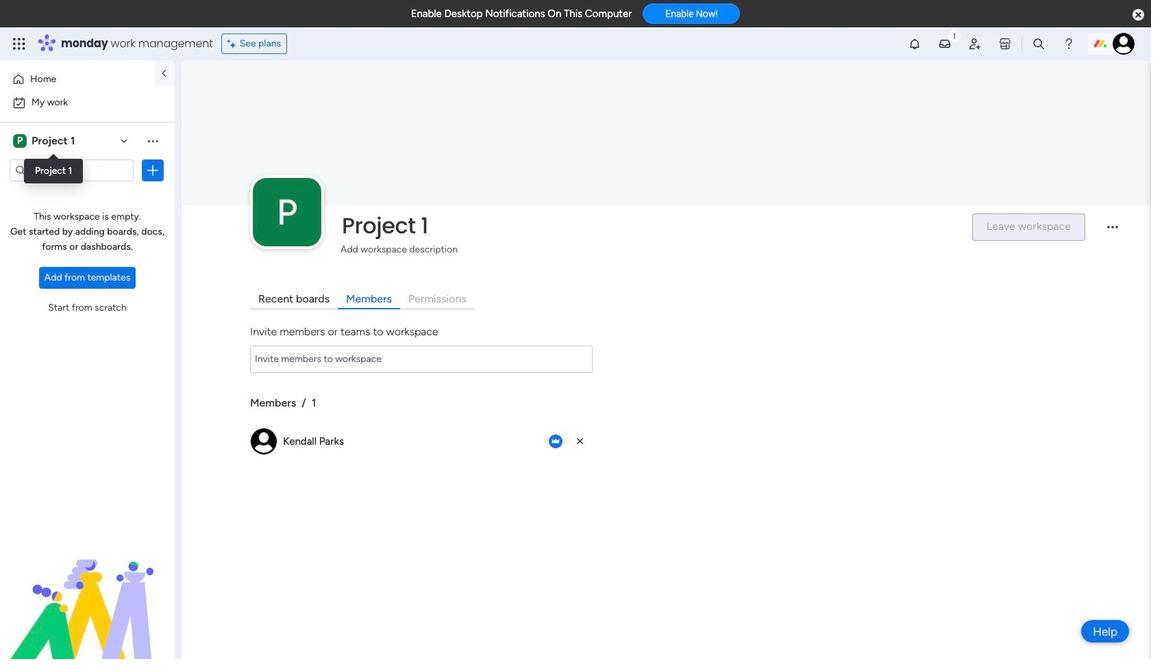 Task type: vqa. For each thing, say whether or not it's contained in the screenshot.
1 icon on the top right
yes



Task type: locate. For each thing, give the bounding box(es) containing it.
1 vertical spatial option
[[8, 92, 167, 114]]

update feed image
[[938, 37, 952, 51]]

see plans image
[[227, 36, 240, 51]]

None text field
[[250, 346, 593, 373]]

option up workspace selection "element"
[[8, 92, 167, 114]]

workspace image
[[253, 178, 321, 247]]

option down select product icon
[[8, 69, 146, 90]]

lottie animation image
[[0, 522, 175, 660]]

None field
[[339, 212, 961, 240]]

lottie animation element
[[0, 522, 175, 660]]

0 vertical spatial option
[[8, 69, 146, 90]]

dapulse close image
[[1133, 8, 1144, 22]]

search everything image
[[1032, 37, 1046, 51]]

new crown image
[[549, 435, 563, 449]]

1 option from the top
[[8, 69, 146, 90]]

option
[[8, 69, 146, 90], [8, 92, 167, 114]]

workspace image
[[13, 134, 27, 149]]

select product image
[[12, 37, 26, 51]]



Task type: describe. For each thing, give the bounding box(es) containing it.
help image
[[1062, 37, 1076, 51]]

monday marketplace image
[[998, 37, 1012, 51]]

2 option from the top
[[8, 92, 167, 114]]

v2 ellipsis image
[[1107, 226, 1118, 238]]

notifications image
[[908, 37, 922, 51]]

invite members image
[[968, 37, 982, 51]]

1 image
[[948, 28, 961, 44]]

workspace options image
[[146, 134, 160, 148]]

Search in workspace field
[[29, 163, 114, 179]]

Invite members to workspace text field
[[250, 346, 593, 373]]

options image
[[146, 164, 160, 177]]

kendall parks image
[[1113, 33, 1135, 55]]

workspace selection element
[[13, 133, 77, 149]]



